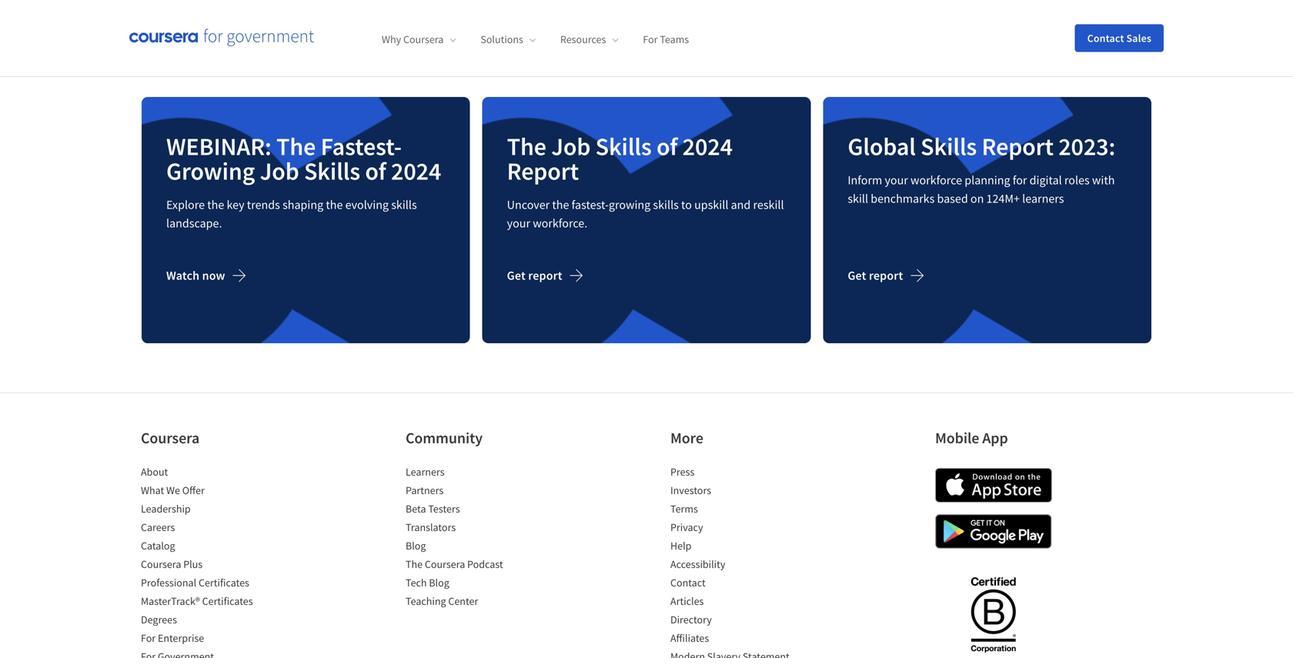 Task type: locate. For each thing, give the bounding box(es) containing it.
the up 'workforce.' at top left
[[552, 197, 569, 213]]

2 get from the left
[[848, 268, 866, 283]]

contact left sales
[[1087, 31, 1124, 45]]

your down uncover
[[507, 216, 530, 231]]

for teams link
[[643, 33, 689, 46]]

the for the job skills of 2024 report
[[552, 197, 569, 213]]

the down blog link
[[406, 557, 423, 571]]

skills inside uncover the fastest-growing skills to upskill and reskill your workforce.
[[653, 197, 679, 213]]

coursera
[[403, 33, 444, 46], [141, 428, 200, 448], [141, 557, 181, 571], [425, 557, 465, 571]]

skills left to
[[653, 197, 679, 213]]

0 horizontal spatial the
[[207, 197, 224, 213]]

get it on google play image
[[935, 514, 1052, 549]]

for teams
[[643, 33, 689, 46]]

1 horizontal spatial the
[[406, 557, 423, 571]]

1 horizontal spatial for
[[643, 33, 658, 46]]

report
[[982, 131, 1054, 162], [507, 156, 579, 186]]

for
[[1013, 173, 1027, 188]]

coursera up about link
[[141, 428, 200, 448]]

sales
[[1127, 31, 1152, 45]]

1 horizontal spatial your
[[885, 173, 908, 188]]

reskill
[[753, 197, 784, 213]]

partners
[[406, 484, 444, 497]]

2 skills from the left
[[653, 197, 679, 213]]

report for global skills report 2023:
[[869, 268, 903, 283]]

your inside uncover the fastest-growing skills to upskill and reskill your workforce.
[[507, 216, 530, 231]]

0 horizontal spatial contact
[[671, 576, 706, 590]]

translators link
[[406, 520, 456, 534]]

skills up 'workforce'
[[921, 131, 977, 162]]

0 horizontal spatial job
[[260, 156, 299, 186]]

watch now
[[166, 268, 225, 283]]

report
[[528, 268, 563, 283], [869, 268, 903, 283]]

1 report from the left
[[528, 268, 563, 283]]

get report button for global skills report 2023:
[[848, 257, 937, 294]]

1 horizontal spatial contact
[[1087, 31, 1124, 45]]

0 horizontal spatial list item
[[141, 649, 272, 658]]

benchmarks
[[871, 191, 935, 206]]

center
[[448, 594, 478, 608]]

privacy
[[671, 520, 703, 534]]

more
[[671, 428, 704, 448]]

coursera inside learners partners beta testers translators blog the coursera podcast tech blog teaching center
[[425, 557, 465, 571]]

1 horizontal spatial job
[[551, 131, 591, 162]]

learners partners beta testers translators blog the coursera podcast tech blog teaching center
[[406, 465, 503, 608]]

list item down 'enterprise' on the bottom
[[141, 649, 272, 658]]

2 the from the left
[[326, 197, 343, 213]]

catalog link
[[141, 539, 175, 553]]

of inside webinar: the fastest- growing job skills of 2024
[[365, 156, 386, 186]]

skills up shaping
[[304, 156, 360, 186]]

global
[[848, 131, 916, 162]]

1 the from the left
[[207, 197, 224, 213]]

coursera right the why
[[403, 33, 444, 46]]

get for the job skills of 2024 report
[[507, 268, 526, 283]]

0 horizontal spatial report
[[528, 268, 563, 283]]

1 list from the left
[[141, 464, 272, 658]]

certificates down "professional certificates" link
[[202, 594, 253, 608]]

1 horizontal spatial report
[[982, 131, 1054, 162]]

skills right evolving
[[391, 197, 417, 213]]

the left key
[[207, 197, 224, 213]]

the right shaping
[[326, 197, 343, 213]]

blog up teaching center link
[[429, 576, 449, 590]]

coursera up tech blog link
[[425, 557, 465, 571]]

skills up growing
[[596, 131, 652, 162]]

for
[[643, 33, 658, 46], [141, 631, 156, 645]]

list containing press
[[671, 464, 801, 658]]

of up evolving
[[365, 156, 386, 186]]

1 horizontal spatial blog
[[429, 576, 449, 590]]

1 vertical spatial contact
[[671, 576, 706, 590]]

1 horizontal spatial list item
[[671, 649, 801, 658]]

0 vertical spatial your
[[885, 173, 908, 188]]

list containing about
[[141, 464, 272, 658]]

why coursera link
[[382, 33, 456, 46]]

uncover the fastest-growing skills to upskill and reskill your workforce.
[[507, 197, 784, 231]]

about
[[141, 465, 168, 479]]

1 horizontal spatial get report button
[[848, 257, 937, 294]]

1 get report button from the left
[[507, 257, 596, 294]]

terms link
[[671, 502, 698, 516]]

trends
[[247, 197, 280, 213]]

about what we offer leadership careers catalog coursera plus professional certificates mastertrack® certificates degrees for enterprise
[[141, 465, 253, 645]]

1 horizontal spatial 2024
[[683, 131, 733, 162]]

list containing learners
[[406, 464, 537, 612]]

0 horizontal spatial get
[[507, 268, 526, 283]]

1 horizontal spatial report
[[869, 268, 903, 283]]

1 vertical spatial for
[[141, 631, 156, 645]]

we
[[166, 484, 180, 497]]

2 list item from the left
[[671, 649, 801, 658]]

0 horizontal spatial for
[[141, 631, 156, 645]]

1 horizontal spatial of
[[657, 131, 678, 162]]

contact sales
[[1087, 31, 1152, 45]]

explore
[[166, 197, 205, 213]]

0 horizontal spatial blog
[[406, 539, 426, 553]]

investors link
[[671, 484, 711, 497]]

your up benchmarks
[[885, 173, 908, 188]]

certificates up mastertrack® certificates link
[[199, 576, 249, 590]]

job up "fastest-"
[[551, 131, 591, 162]]

your
[[885, 173, 908, 188], [507, 216, 530, 231]]

for left the 'teams'
[[643, 33, 658, 46]]

directory link
[[671, 613, 712, 627]]

skills inside explore the key trends shaping  the evolving skills landscape.
[[391, 197, 417, 213]]

watch
[[166, 268, 200, 283]]

and
[[731, 197, 751, 213]]

job up the trends
[[260, 156, 299, 186]]

on
[[971, 191, 984, 206]]

0 horizontal spatial the
[[276, 131, 316, 162]]

beta
[[406, 502, 426, 516]]

2 horizontal spatial skills
[[921, 131, 977, 162]]

roles
[[1065, 173, 1090, 188]]

2024 inside "the job skills of 2024 report"
[[683, 131, 733, 162]]

0 horizontal spatial skills
[[304, 156, 360, 186]]

0 horizontal spatial 2024
[[391, 156, 441, 186]]

0 horizontal spatial list
[[141, 464, 272, 658]]

accessibility
[[671, 557, 725, 571]]

0 horizontal spatial skills
[[391, 197, 417, 213]]

get report button for the job skills of 2024 report
[[507, 257, 596, 294]]

contact up articles link
[[671, 576, 706, 590]]

shaping
[[283, 197, 323, 213]]

get report for global skills report 2023:
[[848, 268, 903, 283]]

tech blog link
[[406, 576, 449, 590]]

0 vertical spatial contact
[[1087, 31, 1124, 45]]

watch now button
[[166, 257, 259, 294]]

landscape.
[[166, 216, 222, 231]]

about link
[[141, 465, 168, 479]]

2024
[[683, 131, 733, 162], [391, 156, 441, 186]]

careers
[[141, 520, 175, 534]]

professional
[[141, 576, 196, 590]]

2 horizontal spatial list
[[671, 464, 801, 658]]

1 skills from the left
[[391, 197, 417, 213]]

based
[[937, 191, 968, 206]]

1 horizontal spatial get report
[[848, 268, 903, 283]]

contact link
[[671, 576, 706, 590]]

0 horizontal spatial get report button
[[507, 257, 596, 294]]

skills
[[391, 197, 417, 213], [653, 197, 679, 213]]

certificates
[[199, 576, 249, 590], [202, 594, 253, 608]]

the inside uncover the fastest-growing skills to upskill and reskill your workforce.
[[552, 197, 569, 213]]

skills inside webinar: the fastest- growing job skills of 2024
[[304, 156, 360, 186]]

0 horizontal spatial report
[[507, 156, 579, 186]]

report up for at right
[[982, 131, 1054, 162]]

degrees
[[141, 613, 177, 627]]

report up uncover
[[507, 156, 579, 186]]

teams
[[660, 33, 689, 46]]

1 horizontal spatial get
[[848, 268, 866, 283]]

blog
[[406, 539, 426, 553], [429, 576, 449, 590]]

1 horizontal spatial the
[[326, 197, 343, 213]]

1 get report from the left
[[507, 268, 563, 283]]

1 horizontal spatial skills
[[653, 197, 679, 213]]

for down degrees
[[141, 631, 156, 645]]

blog down translators
[[406, 539, 426, 553]]

0 horizontal spatial get report
[[507, 268, 563, 283]]

coursera plus link
[[141, 557, 203, 571]]

the inside "the job skills of 2024 report"
[[507, 131, 547, 162]]

job inside "the job skills of 2024 report"
[[551, 131, 591, 162]]

1 list item from the left
[[141, 649, 272, 658]]

3 list from the left
[[671, 464, 801, 658]]

list item for coursera
[[141, 649, 272, 658]]

1 horizontal spatial skills
[[596, 131, 652, 162]]

list item
[[141, 649, 272, 658], [671, 649, 801, 658]]

3 the from the left
[[552, 197, 569, 213]]

2 get report button from the left
[[848, 257, 937, 294]]

app
[[982, 428, 1008, 448]]

contact
[[1087, 31, 1124, 45], [671, 576, 706, 590]]

the inside learners partners beta testers translators blog the coursera podcast tech blog teaching center
[[406, 557, 423, 571]]

0 horizontal spatial your
[[507, 216, 530, 231]]

coursera down catalog link
[[141, 557, 181, 571]]

the up uncover
[[507, 131, 547, 162]]

plus
[[183, 557, 203, 571]]

of up uncover the fastest-growing skills to upskill and reskill your workforce. on the top
[[657, 131, 678, 162]]

1 horizontal spatial list
[[406, 464, 537, 612]]

list item down affiliates
[[671, 649, 801, 658]]

list
[[141, 464, 272, 658], [406, 464, 537, 612], [671, 464, 801, 658]]

catalog
[[141, 539, 175, 553]]

of
[[657, 131, 678, 162], [365, 156, 386, 186]]

2 report from the left
[[869, 268, 903, 283]]

workforce.
[[533, 216, 588, 231]]

2 horizontal spatial the
[[552, 197, 569, 213]]

press
[[671, 465, 695, 479]]

the up shaping
[[276, 131, 316, 162]]

2 horizontal spatial the
[[507, 131, 547, 162]]

2 list from the left
[[406, 464, 537, 612]]

1 vertical spatial your
[[507, 216, 530, 231]]

list for community
[[406, 464, 537, 612]]

2 get report from the left
[[848, 268, 903, 283]]

press link
[[671, 465, 695, 479]]

webinar: the fastest- growing job skills of 2024
[[166, 131, 441, 186]]

0 horizontal spatial of
[[365, 156, 386, 186]]

of inside "the job skills of 2024 report"
[[657, 131, 678, 162]]

podcast
[[467, 557, 503, 571]]

1 get from the left
[[507, 268, 526, 283]]



Task type: vqa. For each thing, say whether or not it's contained in the screenshot.
the and within the Physical Science and Engineering button
no



Task type: describe. For each thing, give the bounding box(es) containing it.
articles
[[671, 594, 704, 608]]

skills inside "the job skills of 2024 report"
[[596, 131, 652, 162]]

resources link
[[560, 33, 618, 46]]

what we offer link
[[141, 484, 205, 497]]

contact inside press investors terms privacy help accessibility contact articles directory affiliates
[[671, 576, 706, 590]]

partners link
[[406, 484, 444, 497]]

global skills report 2023:
[[848, 131, 1116, 162]]

get report for the job skills of 2024 report
[[507, 268, 563, 283]]

press investors terms privacy help accessibility contact articles directory affiliates
[[671, 465, 725, 645]]

teaching
[[406, 594, 446, 608]]

workforce
[[911, 173, 962, 188]]

list for more
[[671, 464, 801, 658]]

0 vertical spatial blog
[[406, 539, 426, 553]]

resources
[[560, 33, 606, 46]]

learners link
[[406, 465, 445, 479]]

1 vertical spatial blog
[[429, 576, 449, 590]]

to
[[681, 197, 692, 213]]

tech
[[406, 576, 427, 590]]

help link
[[671, 539, 692, 553]]

degrees link
[[141, 613, 177, 627]]

1 vertical spatial certificates
[[202, 594, 253, 608]]

leadership
[[141, 502, 191, 516]]

explore the key trends shaping  the evolving skills landscape.
[[166, 197, 417, 231]]

beta testers link
[[406, 502, 460, 516]]

report for the job skills of 2024 report
[[528, 268, 563, 283]]

logo of certified b corporation image
[[962, 568, 1025, 658]]

solutions link
[[481, 33, 536, 46]]

why coursera
[[382, 33, 444, 46]]

testers
[[428, 502, 460, 516]]

directory
[[671, 613, 712, 627]]

coursera inside about what we offer leadership careers catalog coursera plus professional certificates mastertrack® certificates degrees for enterprise
[[141, 557, 181, 571]]

translators
[[406, 520, 456, 534]]

affiliates
[[671, 631, 709, 645]]

skill
[[848, 191, 868, 206]]

list for coursera
[[141, 464, 272, 658]]

help
[[671, 539, 692, 553]]

2024 inside webinar: the fastest- growing job skills of 2024
[[391, 156, 441, 186]]

accessibility link
[[671, 557, 725, 571]]

0 vertical spatial certificates
[[199, 576, 249, 590]]

mastertrack® certificates link
[[141, 594, 253, 608]]

fastest-
[[572, 197, 609, 213]]

learners
[[1022, 191, 1064, 206]]

inform your workforce planning for digital roles with skill benchmarks based on 124m+ learners
[[848, 173, 1115, 206]]

coursera for government image
[[129, 29, 314, 47]]

privacy link
[[671, 520, 703, 534]]

key
[[227, 197, 244, 213]]

professional certificates link
[[141, 576, 249, 590]]

offer
[[182, 484, 205, 497]]

the job skills of 2024 report
[[507, 131, 733, 186]]

the for webinar: the fastest- growing job skills of 2024
[[207, 197, 224, 213]]

learners
[[406, 465, 445, 479]]

planning
[[965, 173, 1010, 188]]

download on the app store image
[[935, 468, 1052, 503]]

evolving
[[345, 197, 389, 213]]

the inside webinar: the fastest- growing job skills of 2024
[[276, 131, 316, 162]]

why
[[382, 33, 401, 46]]

digital
[[1030, 173, 1062, 188]]

solutions
[[481, 33, 523, 46]]

blog link
[[406, 539, 426, 553]]

uncover
[[507, 197, 550, 213]]

contact inside "button"
[[1087, 31, 1124, 45]]

upskill
[[694, 197, 729, 213]]

inform
[[848, 173, 882, 188]]

fastest-
[[321, 131, 402, 162]]

careers link
[[141, 520, 175, 534]]

articles link
[[671, 594, 704, 608]]

terms
[[671, 502, 698, 516]]

job inside webinar: the fastest- growing job skills of 2024
[[260, 156, 299, 186]]

now
[[202, 268, 225, 283]]

for enterprise link
[[141, 631, 204, 645]]

mobile app
[[935, 428, 1008, 448]]

report inside "the job skills of 2024 report"
[[507, 156, 579, 186]]

list item for more
[[671, 649, 801, 658]]

mastertrack®
[[141, 594, 200, 608]]

get for global skills report 2023:
[[848, 268, 866, 283]]

0 vertical spatial for
[[643, 33, 658, 46]]

your inside inform your workforce planning for digital roles with skill benchmarks based on 124m+ learners
[[885, 173, 908, 188]]

for inside about what we offer leadership careers catalog coursera plus professional certificates mastertrack® certificates degrees for enterprise
[[141, 631, 156, 645]]

teaching center link
[[406, 594, 478, 608]]

124m+
[[987, 191, 1020, 206]]

mobile
[[935, 428, 979, 448]]

webinar:
[[166, 131, 272, 162]]

community
[[406, 428, 483, 448]]

the coursera podcast link
[[406, 557, 503, 571]]

leadership link
[[141, 502, 191, 516]]

growing
[[609, 197, 651, 213]]

enterprise
[[158, 631, 204, 645]]



